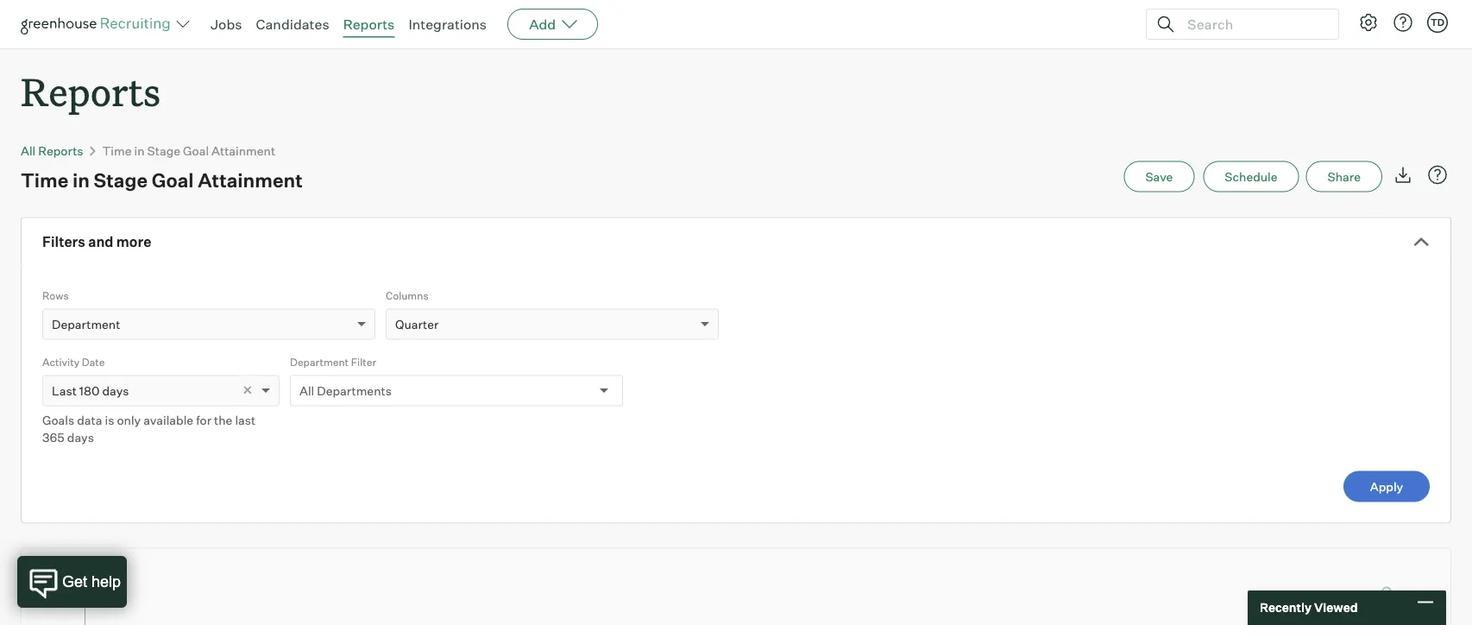 Task type: describe. For each thing, give the bounding box(es) containing it.
all reports link
[[21, 143, 83, 158]]

last 180 days
[[52, 383, 129, 398]]

jobs link
[[211, 16, 242, 33]]

all for all reports
[[21, 143, 36, 158]]

download image
[[1393, 165, 1414, 185]]

filter
[[351, 355, 376, 368]]

recently
[[1260, 600, 1312, 615]]

apply button
[[1344, 471, 1430, 502]]

integrations link
[[409, 16, 487, 33]]

schedule
[[1225, 169, 1278, 184]]

filters
[[42, 233, 85, 250]]

last
[[235, 412, 256, 427]]

columns
[[386, 289, 429, 302]]

is
[[105, 412, 114, 427]]

recently viewed
[[1260, 600, 1358, 615]]

department for department filter
[[290, 355, 349, 368]]

the
[[214, 412, 233, 427]]

integrations
[[409, 16, 487, 33]]

available
[[143, 412, 193, 427]]

data
[[77, 412, 102, 427]]

and
[[88, 233, 114, 250]]

department option
[[52, 317, 120, 332]]

0 vertical spatial time
[[102, 143, 132, 158]]

save button
[[1124, 161, 1195, 192]]

td button
[[1428, 12, 1449, 33]]

only
[[117, 412, 141, 427]]

Search text field
[[1184, 12, 1323, 37]]

365
[[42, 430, 65, 445]]

activity
[[42, 355, 80, 368]]

schedule button
[[1204, 161, 1300, 192]]

1 vertical spatial goal
[[152, 168, 194, 192]]

2 vertical spatial reports
[[38, 143, 83, 158]]

save and schedule this report to revisit it! element
[[1124, 161, 1204, 192]]

all for all departments
[[300, 383, 314, 398]]

0 vertical spatial reports
[[343, 16, 395, 33]]

for
[[196, 412, 212, 427]]

activity date
[[42, 355, 105, 368]]

1 vertical spatial time
[[21, 168, 69, 192]]

save
[[1146, 169, 1173, 184]]

1 vertical spatial in
[[73, 168, 90, 192]]

1 vertical spatial stage
[[94, 168, 148, 192]]

1 horizontal spatial days
[[102, 383, 129, 398]]

more
[[116, 233, 151, 250]]

jobs
[[211, 16, 242, 33]]

xychart image
[[42, 549, 1430, 625]]

share
[[1328, 169, 1361, 184]]

reports link
[[343, 16, 395, 33]]



Task type: vqa. For each thing, say whether or not it's contained in the screenshot.
Add Popup Button on the left top of page
yes



Task type: locate. For each thing, give the bounding box(es) containing it.
viewed
[[1315, 600, 1358, 615]]

time in stage goal attainment link
[[102, 143, 275, 158]]

0 vertical spatial in
[[134, 143, 145, 158]]

days inside goals data is only available for the last 365 days
[[67, 430, 94, 445]]

0 vertical spatial time in stage goal attainment
[[102, 143, 275, 158]]

goals data is only available for the last 365 days
[[42, 412, 256, 445]]

1 vertical spatial reports
[[21, 66, 161, 117]]

td
[[1431, 16, 1445, 28]]

in
[[134, 143, 145, 158], [73, 168, 90, 192]]

time down all reports link
[[21, 168, 69, 192]]

departments
[[317, 383, 392, 398]]

days right 180
[[102, 383, 129, 398]]

180
[[79, 383, 100, 398]]

quarter option
[[395, 317, 439, 332]]

time
[[102, 143, 132, 158], [21, 168, 69, 192]]

time right all reports
[[102, 143, 132, 158]]

add button
[[508, 9, 598, 40]]

1 vertical spatial all
[[300, 383, 314, 398]]

department for department
[[52, 317, 120, 332]]

add
[[529, 16, 556, 33]]

greenhouse recruiting image
[[21, 14, 176, 35]]

department up all departments
[[290, 355, 349, 368]]

0 horizontal spatial time
[[21, 168, 69, 192]]

all departments
[[300, 383, 392, 398]]

0 vertical spatial attainment
[[212, 143, 275, 158]]

days down data
[[67, 430, 94, 445]]

configure image
[[1359, 12, 1380, 33]]

all reports
[[21, 143, 83, 158]]

days
[[102, 383, 129, 398], [67, 430, 94, 445]]

1 vertical spatial days
[[67, 430, 94, 445]]

all
[[21, 143, 36, 158], [300, 383, 314, 398]]

td button
[[1424, 9, 1452, 36]]

1 horizontal spatial in
[[134, 143, 145, 158]]

reports
[[343, 16, 395, 33], [21, 66, 161, 117], [38, 143, 83, 158]]

date
[[82, 355, 105, 368]]

time in stage goal attainment
[[102, 143, 275, 158], [21, 168, 303, 192]]

0 vertical spatial goal
[[183, 143, 209, 158]]

goal
[[183, 143, 209, 158], [152, 168, 194, 192]]

1 horizontal spatial time
[[102, 143, 132, 158]]

0 vertical spatial department
[[52, 317, 120, 332]]

×
[[243, 380, 253, 399]]

0 vertical spatial stage
[[147, 143, 180, 158]]

faq image
[[1428, 165, 1449, 185]]

0 horizontal spatial days
[[67, 430, 94, 445]]

goals
[[42, 412, 74, 427]]

0 vertical spatial days
[[102, 383, 129, 398]]

1 vertical spatial attainment
[[198, 168, 303, 192]]

last
[[52, 383, 77, 398]]

0 horizontal spatial department
[[52, 317, 120, 332]]

quarter
[[395, 317, 439, 332]]

1 horizontal spatial department
[[290, 355, 349, 368]]

rows
[[42, 289, 69, 302]]

0 horizontal spatial in
[[73, 168, 90, 192]]

0 horizontal spatial all
[[21, 143, 36, 158]]

candidates link
[[256, 16, 329, 33]]

department
[[52, 317, 120, 332], [290, 355, 349, 368]]

attainment
[[212, 143, 275, 158], [198, 168, 303, 192]]

1 horizontal spatial all
[[300, 383, 314, 398]]

filters and more
[[42, 233, 151, 250]]

last 180 days option
[[52, 383, 129, 398]]

apply
[[1371, 479, 1404, 494]]

department up date
[[52, 317, 120, 332]]

share button
[[1307, 161, 1383, 192]]

1 vertical spatial department
[[290, 355, 349, 368]]

stage
[[147, 143, 180, 158], [94, 168, 148, 192]]

department filter
[[290, 355, 376, 368]]

1 vertical spatial time in stage goal attainment
[[21, 168, 303, 192]]

0 vertical spatial all
[[21, 143, 36, 158]]

candidates
[[256, 16, 329, 33]]



